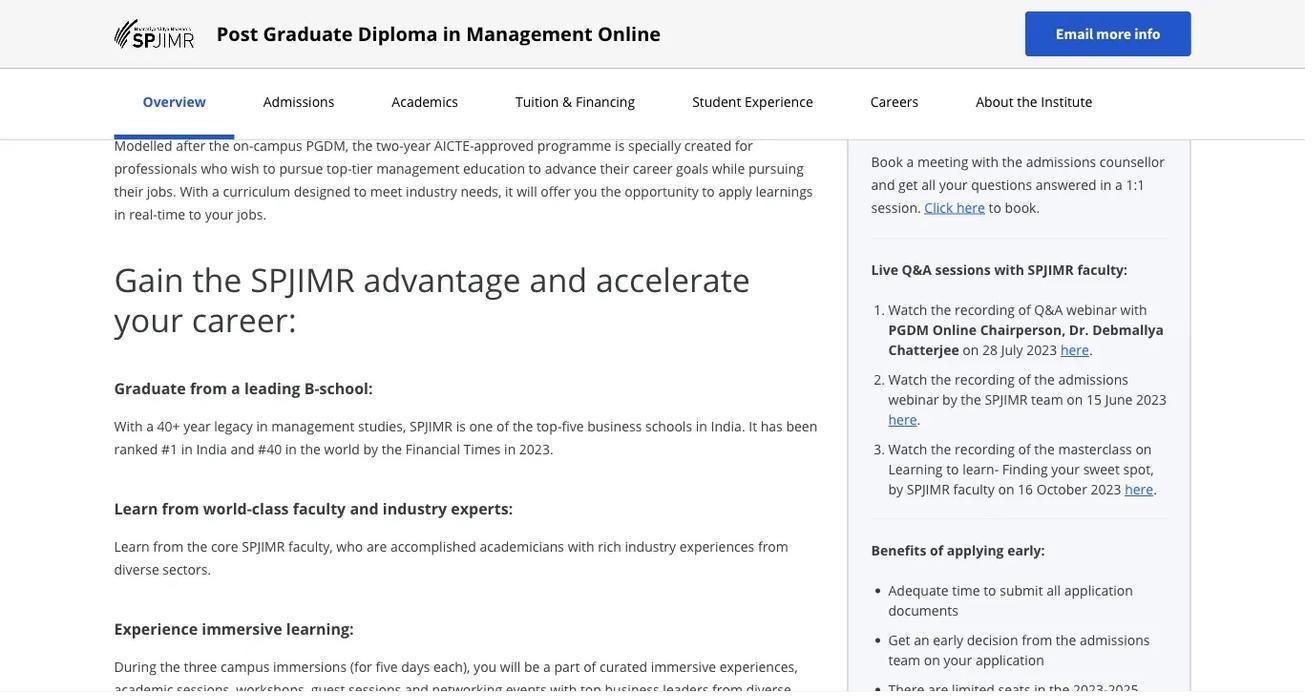 Task type: vqa. For each thing, say whether or not it's contained in the screenshot.
BUSINESS
yes



Task type: locate. For each thing, give the bounding box(es) containing it.
1 horizontal spatial team
[[1032, 391, 1064, 409]]

here link down dr.
[[1061, 341, 1090, 359]]

with a 40+ year legacy in management studies, spjimr is one of the top-five business schools in india. it has been ranked #1 in india and #40 in the world by the financial times in 2023.
[[114, 417, 818, 458]]

1 horizontal spatial q&a
[[1035, 301, 1064, 319]]

spjimr down designed
[[251, 257, 355, 302]]

0 horizontal spatial on-
[[233, 136, 254, 154]]

year up india
[[184, 417, 211, 435]]

0 vertical spatial jobs.
[[147, 182, 176, 200]]

from down "experiences,"
[[713, 681, 743, 693]]

b-
[[304, 378, 320, 399]]

post graduate diploma in management online
[[217, 21, 661, 47]]

1 learn from the top
[[114, 499, 158, 519]]

guest
[[311, 681, 345, 693]]

0 vertical spatial is
[[615, 136, 625, 154]]

1 horizontal spatial all
[[1047, 582, 1061, 600]]

by down learning
[[889, 480, 904, 499]]

on inside watch the recording of the admissions webinar by the spjimr team on 15 june 2023 here .
[[1067, 391, 1084, 409]]

of down network
[[554, 90, 566, 108]]

and inside gain the spjimr advantage and accelerate your career:
[[530, 257, 588, 302]]

0 horizontal spatial is
[[456, 417, 466, 435]]

1 horizontal spatial .
[[1090, 341, 1093, 359]]

faculty, inside you will experience a transformative journey through live sessions with industry experts and accomplished on- campus faculty, collaborate with peers during campus immersions, network with prominent alumni, build future- ready skills through live projects and case studies, and receive a range of tailor-made career services.
[[167, 67, 211, 85]]

1 horizontal spatial webinar
[[1067, 301, 1118, 319]]

2 vertical spatial here link
[[1125, 480, 1154, 499]]

is left one
[[456, 417, 466, 435]]

watch for watch the recording of the masterclass on learning to learn- finding your sweet spot, by spjimr faculty on 16 october 2023
[[889, 440, 928, 459]]

1 vertical spatial jobs.
[[237, 205, 267, 223]]

watch inside watch the recording of q&a webinar with pgdm online chairperson, dr. debmallya chatterjee
[[889, 301, 928, 319]]

advance
[[545, 159, 597, 177]]

2 learn from the top
[[114, 537, 150, 555]]

from
[[190, 378, 227, 399], [162, 499, 199, 519], [153, 537, 184, 555], [758, 537, 789, 555], [1022, 631, 1053, 650], [713, 681, 743, 693]]

with left "rich"
[[568, 537, 595, 555]]

academic
[[114, 681, 173, 693]]

3 recording from the top
[[955, 440, 1015, 459]]

1 vertical spatial on-
[[233, 136, 254, 154]]

1 horizontal spatial sessions
[[474, 44, 526, 63]]

1 horizontal spatial 2023
[[1091, 480, 1122, 499]]

0 vertical spatial q&a
[[902, 260, 932, 278]]

will right it
[[517, 182, 538, 200]]

1 horizontal spatial by
[[889, 480, 904, 499]]

0 horizontal spatial immersive
[[202, 619, 282, 640]]

0 horizontal spatial you
[[474, 658, 497, 676]]

0 horizontal spatial faculty
[[293, 499, 346, 519]]

network
[[534, 67, 586, 85]]

0 vertical spatial with
[[180, 182, 209, 200]]

about the institute link
[[971, 93, 1099, 111]]

campus
[[114, 67, 163, 85], [401, 67, 450, 85], [254, 136, 303, 154], [221, 658, 270, 676]]

2023 down 'chairperson,'
[[1027, 341, 1058, 359]]

from down adequate time to submit all application documents list item in the bottom right of the page
[[1022, 631, 1053, 650]]

year
[[404, 136, 431, 154], [184, 417, 211, 435]]

1 vertical spatial team
[[889, 651, 921, 670]]

1 vertical spatial .
[[918, 411, 921, 429]]

all inside book a meeting with the admissions counsellor and get all your questions answered in a 1:1 session.
[[922, 175, 936, 193]]

1 horizontal spatial management
[[377, 159, 460, 177]]

1 horizontal spatial you
[[575, 182, 598, 200]]

to left learn-
[[947, 460, 960, 479]]

1 horizontal spatial immersive
[[651, 658, 716, 676]]

learn down ranked
[[114, 499, 158, 519]]

sessions
[[474, 44, 526, 63], [936, 260, 991, 278], [349, 681, 401, 693]]

watch the recording of q&a webinar with pgdm online chairperson, dr. debmallya chatterjee
[[889, 301, 1164, 359]]

by inside with a 40+ year legacy in management studies, spjimr is one of the top-five business schools in india. it has been ranked #1 in india and #40 in the world by the financial times in 2023.
[[363, 440, 378, 458]]

a left the "range"
[[503, 90, 511, 108]]

business inside with a 40+ year legacy in management studies, spjimr is one of the top-five business schools in india. it has been ranked #1 in india and #40 in the world by the financial times in 2023.
[[588, 417, 642, 435]]

sessions,
[[177, 681, 233, 693]]

recording up learn-
[[955, 440, 1015, 459]]

of up top
[[584, 658, 596, 676]]

1 vertical spatial business
[[605, 681, 660, 693]]

admissions inside book a meeting with the admissions counsellor and get all your questions answered in a 1:1 session.
[[1027, 152, 1097, 171]]

1 horizontal spatial faculty
[[954, 480, 995, 499]]

in right #40
[[285, 440, 297, 458]]

team down 'get'
[[889, 651, 921, 670]]

on- inside modelled after the on-campus pgdm, the two-year aicte-approved programme is specially created for professionals who wish to pursue top-tier management education to advance their career goals while pursuing their jobs.  with a curriculum designed to meet industry needs, it will offer you the opportunity to apply learnings in real-time to your jobs.
[[233, 136, 254, 154]]

the down on 28 july 2023 here .
[[1035, 371, 1055, 389]]

recording inside watch the recording of q&a webinar with pgdm online chairperson, dr. debmallya chatterjee
[[955, 301, 1015, 319]]

immersive
[[202, 619, 282, 640], [651, 658, 716, 676]]

will right you
[[141, 44, 162, 63]]

of down on 28 july 2023 here .
[[1019, 371, 1031, 389]]

studies, inside you will experience a transformative journey through live sessions with industry experts and accomplished on- campus faculty, collaborate with peers during campus immersions, network with prominent alumni, build future- ready skills through live projects and case studies, and receive a range of tailor-made career services.
[[377, 90, 425, 108]]

to left the "submit"
[[984, 582, 997, 600]]

1 vertical spatial by
[[363, 440, 378, 458]]

time
[[157, 205, 185, 223], [953, 582, 981, 600]]

q&a
[[902, 260, 932, 278], [1035, 301, 1064, 319]]

the right after
[[209, 136, 230, 154]]

0 vertical spatial application
[[1065, 582, 1134, 600]]

here
[[957, 198, 986, 216], [1061, 341, 1090, 359], [889, 411, 918, 429], [1125, 480, 1154, 499]]

sweet
[[1084, 460, 1120, 479]]

academicians
[[480, 537, 565, 555]]

and down legacy
[[231, 440, 255, 458]]

accomplished inside you will experience a transformative journey through live sessions with industry experts and accomplished on- campus faculty, collaborate with peers during campus immersions, network with prominent alumni, build future- ready skills through live projects and case studies, and receive a range of tailor-made career services.
[[692, 44, 778, 63]]

recording inside watch the recording of the masterclass on learning to learn- finding your sweet spot, by spjimr faculty on 16 october 2023
[[955, 440, 1015, 459]]

sessions inside during the three campus immersions (for five days each), you will be a part of curated immersive experiences, academic sessions, workshops, guest sessions and networking events with top business leaders from divers
[[349, 681, 401, 693]]

list item containing watch the recording of the admissions webinar by the spjimr team on 15 june 2023
[[889, 370, 1168, 430]]

is
[[615, 136, 625, 154], [456, 417, 466, 435]]

with down part
[[551, 681, 577, 693]]

campus inside during the three campus immersions (for five days each), you will be a part of curated immersive experiences, academic sessions, workshops, guest sessions and networking events with top business leaders from divers
[[221, 658, 270, 676]]

0 horizontal spatial top-
[[327, 159, 352, 177]]

graduate
[[263, 21, 353, 47], [114, 378, 186, 399]]

0 horizontal spatial application
[[976, 651, 1045, 670]]

1 recording from the top
[[955, 301, 1015, 319]]

0 vertical spatial learn
[[114, 499, 158, 519]]

industry inside modelled after the on-campus pgdm, the two-year aicte-approved programme is specially created for professionals who wish to pursue top-tier management education to advance their career goals while pursuing their jobs.  with a curriculum designed to meet industry needs, it will offer you the opportunity to apply learnings in real-time to your jobs.
[[406, 182, 457, 200]]

student experience
[[693, 93, 814, 111]]

1 vertical spatial all
[[1047, 582, 1061, 600]]

2023 inside watch the recording of the admissions webinar by the spjimr team on 15 june 2023 here .
[[1137, 391, 1167, 409]]

your inside get an early decision from the admissions team on your application
[[944, 651, 973, 670]]

of inside watch the recording of the masterclass on learning to learn- finding your sweet spot, by spjimr faculty on 16 october 2023
[[1019, 440, 1031, 459]]

1 vertical spatial application
[[976, 651, 1045, 670]]

their right the advance
[[600, 159, 630, 177]]

watch inside watch the recording of the masterclass on learning to learn- finding your sweet spot, by spjimr faculty on 16 october 2023
[[889, 440, 928, 459]]

1 list from the top
[[879, 300, 1168, 500]]

with up questions
[[972, 152, 999, 171]]

4 list item from the top
[[889, 680, 1168, 693]]

you inside modelled after the on-campus pgdm, the two-year aicte-approved programme is specially created for professionals who wish to pursue top-tier management education to advance their career goals while pursuing their jobs.  with a curriculum designed to meet industry needs, it will offer you the opportunity to apply learnings in real-time to your jobs.
[[575, 182, 598, 200]]

watch down chatterjee
[[889, 371, 928, 389]]

will left be
[[500, 658, 521, 676]]

management inside modelled after the on-campus pgdm, the two-year aicte-approved programme is specially created for professionals who wish to pursue top-tier management education to advance their career goals while pursuing their jobs.  with a curriculum designed to meet industry needs, it will offer you the opportunity to apply learnings in real-time to your jobs.
[[377, 159, 460, 177]]

0 vertical spatial management
[[377, 159, 460, 177]]

team left 15
[[1032, 391, 1064, 409]]

who
[[201, 159, 228, 177], [337, 537, 363, 555]]

your inside gain the spjimr advantage and accelerate your career:
[[114, 298, 183, 342]]

live down the collaborate
[[240, 90, 261, 108]]

0 horizontal spatial through
[[186, 90, 237, 108]]

0 horizontal spatial by
[[363, 440, 378, 458]]

rich
[[598, 537, 622, 555]]

india.
[[711, 417, 746, 435]]

learn inside learn from the core spjimr faculty, who are accomplished academicians with rich industry experiences from diverse sectors.
[[114, 537, 150, 555]]

networking
[[432, 681, 503, 693]]

spjimr inside watch the recording of the masterclass on learning to learn- finding your sweet spot, by spjimr faculty on 16 october 2023
[[907, 480, 950, 499]]

1 vertical spatial who
[[337, 537, 363, 555]]

in left 1:1 at right top
[[1101, 175, 1112, 193]]

more for know
[[1067, 6, 1101, 24]]

0 vertical spatial five
[[562, 417, 584, 435]]

1 vertical spatial five
[[376, 658, 398, 676]]

1 list item from the top
[[889, 300, 1168, 360]]

1 horizontal spatial online
[[933, 321, 977, 339]]

five inside with a 40+ year legacy in management studies, spjimr is one of the top-five business schools in india. it has been ranked #1 in india and #40 in the world by the financial times in 2023.
[[562, 417, 584, 435]]

you
[[575, 182, 598, 200], [474, 658, 497, 676]]

by down chatterjee
[[943, 391, 958, 409]]

immersions,
[[454, 67, 531, 85]]

industry right meet
[[406, 182, 457, 200]]

management down two-
[[377, 159, 460, 177]]

wish
[[231, 159, 260, 177]]

0 horizontal spatial with
[[114, 417, 143, 435]]

accomplished right are
[[391, 537, 477, 555]]

0 horizontal spatial 2023
[[1027, 341, 1058, 359]]

2 vertical spatial .
[[1154, 480, 1158, 499]]

pursue
[[279, 159, 323, 177]]

career down prominent at top
[[645, 90, 685, 108]]

0 horizontal spatial who
[[201, 159, 228, 177]]

. up learning
[[918, 411, 921, 429]]

spjimr inside gain the spjimr advantage and accelerate your career:
[[251, 257, 355, 302]]

0 horizontal spatial sessions
[[349, 681, 401, 693]]

industry up network
[[560, 44, 611, 63]]

and inside book a meeting with the admissions counsellor and get all your questions answered in a 1:1 session.
[[872, 175, 896, 193]]

1 watch from the top
[[889, 301, 928, 319]]

immersive up three
[[202, 619, 282, 640]]

the left three
[[160, 658, 180, 676]]

with inside modelled after the on-campus pgdm, the two-year aicte-approved programme is specially created for professionals who wish to pursue top-tier management education to advance their career goals while pursuing their jobs.  with a curriculum designed to meet industry needs, it will offer you the opportunity to apply learnings in real-time to your jobs.
[[180, 182, 209, 200]]

management inside with a 40+ year legacy in management studies, spjimr is one of the top-five business schools in india. it has been ranked #1 in india and #40 in the world by the financial times in 2023.
[[272, 417, 355, 435]]

&
[[563, 93, 572, 111]]

1 horizontal spatial time
[[953, 582, 981, 600]]

a left 1:1 at right top
[[1116, 175, 1123, 193]]

spot,
[[1124, 460, 1155, 479]]

business down curated
[[605, 681, 660, 693]]

1 vertical spatial through
[[186, 90, 237, 108]]

will
[[141, 44, 162, 63], [517, 182, 538, 200], [500, 658, 521, 676]]

2 horizontal spatial by
[[943, 391, 958, 409]]

who inside modelled after the on-campus pgdm, the two-year aicte-approved programme is specially created for professionals who wish to pursue top-tier management education to advance their career goals while pursuing their jobs.  with a curriculum designed to meet industry needs, it will offer you the opportunity to apply learnings in real-time to your jobs.
[[201, 159, 228, 177]]

2 list item from the top
[[889, 370, 1168, 430]]

the up learning
[[931, 440, 952, 459]]

more inside email more info button
[[1097, 24, 1132, 43]]

of inside watch the recording of q&a webinar with pgdm online chairperson, dr. debmallya chatterjee
[[1019, 301, 1031, 319]]

watch inside watch the recording of the admissions webinar by the spjimr team on 15 june 2023 here .
[[889, 371, 928, 389]]

online
[[598, 21, 661, 47], [933, 321, 977, 339]]

1 vertical spatial faculty,
[[288, 537, 333, 555]]

top- up 2023.
[[537, 417, 562, 435]]

careers link
[[865, 93, 925, 111]]

2 recording from the top
[[955, 371, 1015, 389]]

graduate up 40+
[[114, 378, 186, 399]]

0 vertical spatial time
[[157, 205, 185, 223]]

application down 'decision'
[[976, 651, 1045, 670]]

a up the collaborate
[[238, 44, 245, 63]]

click here link
[[925, 198, 986, 216]]

a inside modelled after the on-campus pgdm, the two-year aicte-approved programme is specially created for professionals who wish to pursue top-tier management education to advance their career goals while pursuing their jobs.  with a curriculum designed to meet industry needs, it will offer you the opportunity to apply learnings in real-time to your jobs.
[[212, 182, 220, 200]]

0 horizontal spatial here link
[[889, 411, 918, 429]]

faculty down learn-
[[954, 480, 995, 499]]

list item containing watch the recording of the masterclass on learning to learn- finding your sweet spot, by spjimr faculty on 16 october 2023
[[889, 439, 1168, 500]]

0 vertical spatial watch
[[889, 301, 928, 319]]

sectors.
[[163, 560, 211, 578]]

by inside watch the recording of the admissions webinar by the spjimr team on 15 june 2023 here .
[[943, 391, 958, 409]]

0 vertical spatial live
[[449, 44, 470, 63]]

in left real-
[[114, 205, 126, 223]]

future-
[[774, 67, 816, 85]]

of up 'chairperson,'
[[1019, 301, 1031, 319]]

your
[[940, 175, 968, 193], [205, 205, 234, 223], [114, 298, 183, 342], [1052, 460, 1080, 479], [944, 651, 973, 670]]

recording
[[955, 301, 1015, 319], [955, 371, 1015, 389], [955, 440, 1015, 459]]

learn for learn from world-class faculty and industry experts:
[[114, 499, 158, 519]]

the up sectors. in the bottom left of the page
[[187, 537, 208, 555]]

0 vertical spatial team
[[1032, 391, 1064, 409]]

spjimr down july
[[985, 391, 1028, 409]]

learn up 'diverse'
[[114, 537, 150, 555]]

0 horizontal spatial team
[[889, 651, 921, 670]]

list
[[879, 300, 1168, 500], [879, 581, 1168, 693]]

a left 40+
[[146, 417, 154, 435]]

team inside get an early decision from the admissions team on your application
[[889, 651, 921, 670]]

jobs. down professionals at the top of the page
[[147, 182, 176, 200]]

2 watch from the top
[[889, 371, 928, 389]]

campus up workshops,
[[221, 658, 270, 676]]

for
[[735, 136, 753, 154]]

two-
[[376, 136, 404, 154]]

industry inside you will experience a transformative journey through live sessions with industry experts and accomplished on- campus faculty, collaborate with peers during campus immersions, network with prominent alumni, build future- ready skills through live projects and case studies, and receive a range of tailor-made career services.
[[560, 44, 611, 63]]

benefits of applying early:
[[872, 541, 1046, 559]]

1 vertical spatial career
[[633, 159, 673, 177]]

3 list item from the top
[[889, 439, 1168, 500]]

by inside watch the recording of the masterclass on learning to learn- finding your sweet spot, by spjimr faculty on 16 october 2023
[[889, 480, 904, 499]]

time down professionals at the top of the page
[[157, 205, 185, 223]]

1 vertical spatial top-
[[537, 417, 562, 435]]

and down days
[[405, 681, 429, 693]]

business
[[588, 417, 642, 435], [605, 681, 660, 693]]

all right the "submit"
[[1047, 582, 1061, 600]]

recording for spjimr
[[955, 371, 1015, 389]]

the inside learn from the core spjimr faculty, who are accomplished academicians with rich industry experiences from diverse sectors.
[[187, 537, 208, 555]]

of inside watch the recording of the admissions webinar by the spjimr team on 15 june 2023 here .
[[1019, 371, 1031, 389]]

. down debmallya
[[1090, 341, 1093, 359]]

here link
[[1061, 341, 1090, 359], [889, 411, 918, 429], [1125, 480, 1154, 499]]

recording down 28
[[955, 371, 1015, 389]]

adequate time to submit all application documents list item
[[889, 581, 1168, 621]]

here link for watch the recording of the masterclass on learning to learn- finding your sweet spot, by spjimr faculty on 16 october 2023
[[1125, 480, 1154, 499]]

and down the book
[[872, 175, 896, 193]]

1 horizontal spatial five
[[562, 417, 584, 435]]

you down the advance
[[575, 182, 598, 200]]

top
[[581, 681, 602, 693]]

on- up future-
[[782, 44, 802, 63]]

1 horizontal spatial top-
[[537, 417, 562, 435]]

3 watch from the top
[[889, 440, 928, 459]]

with down professionals at the top of the page
[[180, 182, 209, 200]]

list containing adequate time to submit all application documents
[[879, 581, 1168, 693]]

during
[[357, 67, 398, 85]]

get
[[889, 631, 911, 650]]

during the three campus immersions (for five days each), you will be a part of curated immersive experiences, academic sessions, workshops, guest sessions and networking events with top business leaders from divers
[[114, 658, 798, 693]]

about
[[976, 93, 1014, 111]]

it
[[749, 417, 758, 435]]

is left 'specially'
[[615, 136, 625, 154]]

learn from the core spjimr faculty, who are accomplished academicians with rich industry experiences from diverse sectors.
[[114, 537, 789, 578]]

jobs. down curriculum on the top of page
[[237, 205, 267, 223]]

pursuing
[[749, 159, 804, 177]]

applying
[[947, 541, 1004, 559]]

your inside modelled after the on-campus pgdm, the two-year aicte-approved programme is specially created for professionals who wish to pursue top-tier management education to advance their career goals while pursuing their jobs.  with a curriculum designed to meet industry needs, it will offer you the opportunity to apply learnings in real-time to your jobs.
[[205, 205, 234, 223]]

2 horizontal spatial .
[[1154, 480, 1158, 499]]

here link up learning
[[889, 411, 918, 429]]

2 vertical spatial by
[[889, 480, 904, 499]]

on inside get an early decision from the admissions team on your application
[[924, 651, 941, 670]]

with inside learn from the core spjimr faculty, who are accomplished academicians with rich industry experiences from diverse sectors.
[[568, 537, 595, 555]]

spjimr inside learn from the core spjimr faculty, who are accomplished academicians with rich industry experiences from diverse sectors.
[[242, 537, 285, 555]]

1 vertical spatial you
[[474, 658, 497, 676]]

opportunity
[[625, 182, 699, 200]]

the
[[1018, 93, 1038, 111], [921, 110, 943, 128], [209, 136, 230, 154], [352, 136, 373, 154], [1003, 152, 1023, 171], [601, 182, 622, 200], [192, 257, 242, 302], [931, 301, 952, 319], [931, 371, 952, 389], [1035, 371, 1055, 389], [961, 391, 982, 409], [513, 417, 533, 435], [300, 440, 321, 458], [382, 440, 402, 458], [931, 440, 952, 459], [1035, 440, 1055, 459], [187, 537, 208, 555], [1056, 631, 1077, 650], [160, 658, 180, 676]]

you inside during the three campus immersions (for five days each), you will be a part of curated immersive experiences, academic sessions, workshops, guest sessions and networking events with top business leaders from divers
[[474, 658, 497, 676]]

28
[[983, 341, 998, 359]]

0 vertical spatial you
[[575, 182, 598, 200]]

team inside watch the recording of the admissions webinar by the spjimr team on 15 june 2023 here .
[[1032, 391, 1064, 409]]

watch
[[889, 301, 928, 319], [889, 371, 928, 389], [889, 440, 928, 459]]

1 vertical spatial 2023
[[1137, 391, 1167, 409]]

list item
[[889, 300, 1168, 360], [889, 370, 1168, 430], [889, 439, 1168, 500], [889, 680, 1168, 693]]

in inside modelled after the on-campus pgdm, the two-year aicte-approved programme is specially created for professionals who wish to pursue top-tier management education to advance their career goals while pursuing their jobs.  with a curriculum designed to meet industry needs, it will offer you the opportunity to apply learnings in real-time to your jobs.
[[114, 205, 126, 223]]

1 vertical spatial online
[[933, 321, 977, 339]]

watch the recording of the masterclass on learning to learn- finding your sweet spot, by spjimr faculty on 16 october 2023
[[889, 440, 1155, 499]]

0 vertical spatial will
[[141, 44, 162, 63]]

has
[[761, 417, 783, 435]]

0 vertical spatial graduate
[[263, 21, 353, 47]]

the up chatterjee
[[931, 301, 952, 319]]

studies, down "during"
[[377, 90, 425, 108]]

with inside book a meeting with the admissions counsellor and get all your questions answered in a 1:1 session.
[[972, 152, 999, 171]]

to right wish
[[263, 159, 276, 177]]

on left 16
[[999, 480, 1015, 499]]

1 horizontal spatial graduate
[[263, 21, 353, 47]]

year inside with a 40+ year legacy in management studies, spjimr is one of the top-five business schools in india. it has been ranked #1 in india and #40 in the world by the financial times in 2023.
[[184, 417, 211, 435]]

1 horizontal spatial who
[[337, 537, 363, 555]]

of inside with a 40+ year legacy in management studies, spjimr is one of the top-five business schools in india. it has been ranked #1 in india and #40 in the world by the financial times in 2023.
[[497, 417, 509, 435]]

1 vertical spatial list
[[879, 581, 1168, 693]]

studies, up world
[[358, 417, 406, 435]]

five right one
[[562, 417, 584, 435]]

1 horizontal spatial through
[[395, 44, 446, 63]]

top-
[[327, 159, 352, 177], [537, 417, 562, 435]]

(for
[[350, 658, 372, 676]]

2 horizontal spatial here link
[[1125, 480, 1154, 499]]

0 vertical spatial by
[[943, 391, 958, 409]]

1 vertical spatial is
[[456, 417, 466, 435]]

2023 down "sweet" at the right bottom of the page
[[1091, 480, 1122, 499]]

1 horizontal spatial year
[[404, 136, 431, 154]]

0 horizontal spatial management
[[272, 417, 355, 435]]

overview
[[143, 93, 206, 111]]

your inside book a meeting with the admissions counsellor and get all your questions answered in a 1:1 session.
[[940, 175, 968, 193]]

more for email
[[1097, 24, 1132, 43]]

a inside with a 40+ year legacy in management studies, spjimr is one of the top-five business schools in india. it has been ranked #1 in india and #40 in the world by the financial times in 2023.
[[146, 417, 154, 435]]

the left financial
[[382, 440, 402, 458]]

in
[[443, 21, 461, 47], [1101, 175, 1112, 193], [114, 205, 126, 223], [256, 417, 268, 435], [696, 417, 708, 435], [181, 440, 193, 458], [285, 440, 297, 458], [504, 440, 516, 458]]

after
[[176, 136, 206, 154]]

1 horizontal spatial their
[[600, 159, 630, 177]]

to up offer
[[529, 159, 542, 177]]

experts:
[[451, 499, 513, 519]]

0 horizontal spatial accomplished
[[391, 537, 477, 555]]

recording up 28
[[955, 301, 1015, 319]]

0 horizontal spatial graduate
[[114, 378, 186, 399]]

0 vertical spatial top-
[[327, 159, 352, 177]]

early:
[[1008, 541, 1046, 559]]

2 vertical spatial recording
[[955, 440, 1015, 459]]

1 vertical spatial immersive
[[651, 658, 716, 676]]

webinar inside watch the recording of the admissions webinar by the spjimr team on 15 june 2023 here .
[[889, 391, 939, 409]]

0 vertical spatial studies,
[[377, 90, 425, 108]]

list item containing watch the recording of q&a webinar with
[[889, 300, 1168, 360]]

you up networking
[[474, 658, 497, 676]]

accomplished
[[692, 44, 778, 63], [391, 537, 477, 555]]

1 horizontal spatial here link
[[1061, 341, 1090, 359]]

1 vertical spatial studies,
[[358, 417, 406, 435]]

live q&a sessions with spjimr faculty:
[[872, 260, 1128, 278]]

accomplished inside learn from the core spjimr faculty, who are accomplished academicians with rich industry experiences from diverse sectors.
[[391, 537, 477, 555]]

academics link
[[386, 93, 464, 111]]

an
[[914, 631, 930, 650]]

1 vertical spatial watch
[[889, 371, 928, 389]]

a
[[238, 44, 245, 63], [503, 90, 511, 108], [907, 152, 914, 171], [1116, 175, 1123, 193], [212, 182, 220, 200], [231, 378, 241, 399], [146, 417, 154, 435], [544, 658, 551, 676]]

management up world
[[272, 417, 355, 435]]

webinar inside watch the recording of q&a webinar with pgdm online chairperson, dr. debmallya chatterjee
[[1067, 301, 1118, 319]]

1 vertical spatial will
[[517, 182, 538, 200]]

modelled after the on-campus pgdm, the two-year aicte-approved programme is specially created for professionals who wish to pursue top-tier management education to advance their career goals while pursuing their jobs.  with a curriculum designed to meet industry needs, it will offer you the opportunity to apply learnings in real-time to your jobs.
[[114, 136, 813, 223]]

2 list from the top
[[879, 581, 1168, 693]]

book.
[[1006, 198, 1040, 216]]

campus up ready
[[114, 67, 163, 85]]

2 vertical spatial 2023
[[1091, 480, 1122, 499]]

top- down pgdm,
[[327, 159, 352, 177]]

world
[[324, 440, 360, 458]]

get an early decision from the admissions team on your application list item
[[889, 630, 1168, 671]]



Task type: describe. For each thing, give the bounding box(es) containing it.
admissions inside get an early decision from the admissions team on your application
[[1080, 631, 1151, 650]]

0 vertical spatial immersive
[[202, 619, 282, 640]]

application inside get an early decision from the admissions team on your application
[[976, 651, 1045, 670]]

experience
[[165, 44, 234, 63]]

from up sectors. in the bottom left of the page
[[153, 537, 184, 555]]

july
[[1002, 341, 1024, 359]]

and inside during the three campus immersions (for five days each), you will be a part of curated immersive experiences, academic sessions, workshops, guest sessions and networking events with top business leaders from divers
[[405, 681, 429, 693]]

learn for learn from the core spjimr faculty, who are accomplished academicians with rich industry experiences from diverse sectors.
[[114, 537, 150, 555]]

admissions inside watch the recording of the admissions webinar by the spjimr team on 15 june 2023 here .
[[1059, 371, 1129, 389]]

financing
[[576, 93, 635, 111]]

the left world
[[300, 440, 321, 458]]

experiences
[[680, 537, 755, 555]]

one
[[470, 417, 493, 435]]

curated
[[600, 658, 648, 676]]

legacy
[[214, 417, 253, 435]]

on 28 july 2023 here .
[[960, 341, 1093, 359]]

0 vertical spatial 2023
[[1027, 341, 1058, 359]]

2023 inside watch the recording of the masterclass on learning to learn- finding your sweet spot, by spjimr faculty on 16 october 2023
[[1091, 480, 1122, 499]]

0 vertical spatial .
[[1090, 341, 1093, 359]]

all inside adequate time to submit all application documents
[[1047, 582, 1061, 600]]

to right real-
[[189, 205, 202, 223]]

click
[[925, 198, 954, 216]]

recording for chairperson,
[[955, 301, 1015, 319]]

live
[[872, 260, 899, 278]]

of inside during the three campus immersions (for five days each), you will be a part of curated immersive experiences, academic sessions, workshops, guest sessions and networking events with top business leaders from divers
[[584, 658, 596, 676]]

in inside book a meeting with the admissions counsellor and get all your questions answered in a 1:1 session.
[[1101, 175, 1112, 193]]

adequate time to submit all application documents
[[889, 582, 1134, 620]]

with up financing
[[589, 67, 616, 85]]

the right careers
[[921, 110, 943, 128]]

to inside adequate time to submit all application documents
[[984, 582, 997, 600]]

projects
[[264, 90, 315, 108]]

experience immersive learning:
[[114, 619, 354, 640]]

is inside modelled after the on-campus pgdm, the two-year aicte-approved programme is specially created for professionals who wish to pursue top-tier management education to advance their career goals while pursuing their jobs.  with a curriculum designed to meet industry needs, it will offer you the opportunity to apply learnings in real-time to your jobs.
[[615, 136, 625, 154]]

management
[[466, 21, 593, 47]]

email
[[1056, 24, 1094, 43]]

the up "tier"
[[352, 136, 373, 154]]

world-
[[203, 499, 252, 519]]

to left apply at the top
[[702, 182, 715, 200]]

counsellor
[[1100, 152, 1165, 171]]

in left 2023.
[[504, 440, 516, 458]]

chairperson,
[[981, 321, 1066, 339]]

a up get
[[907, 152, 914, 171]]

june
[[1106, 391, 1133, 409]]

institute
[[1041, 93, 1093, 111]]

and up are
[[350, 499, 379, 519]]

designed
[[294, 182, 351, 200]]

from inside during the three campus immersions (for five days each), you will be a part of curated immersive experiences, academic sessions, workshops, guest sessions and networking events with top business leaders from divers
[[713, 681, 743, 693]]

modelled
[[114, 136, 172, 154]]

and left receive
[[428, 90, 452, 108]]

to down "tier"
[[354, 182, 367, 200]]

with up 'chairperson,'
[[995, 260, 1025, 278]]

workshops,
[[236, 681, 308, 693]]

while
[[712, 159, 745, 177]]

a inside during the three campus immersions (for five days each), you will be a part of curated immersive experiences, academic sessions, workshops, guest sessions and networking events with top business leaders from divers
[[544, 658, 551, 676]]

in right diploma
[[443, 21, 461, 47]]

the right 'about'
[[1018, 93, 1038, 111]]

will inside during the three campus immersions (for five days each), you will be a part of curated immersive experiences, academic sessions, workshops, guest sessions and networking events with top business leaders from divers
[[500, 658, 521, 676]]

1 vertical spatial live
[[240, 90, 261, 108]]

of inside you will experience a transformative journey through live sessions with industry experts and accomplished on- campus faculty, collaborate with peers during campus immersions, network with prominent alumni, build future- ready skills through live projects and case studies, and receive a range of tailor-made career services.
[[554, 90, 566, 108]]

will inside modelled after the on-campus pgdm, the two-year aicte-approved programme is specially created for professionals who wish to pursue top-tier management education to advance their career goals while pursuing their jobs.  with a curriculum designed to meet industry needs, it will offer you the opportunity to apply learnings in real-time to your jobs.
[[517, 182, 538, 200]]

info
[[1135, 24, 1161, 43]]

want
[[872, 68, 907, 86]]

and inside with a 40+ year legacy in management studies, spjimr is one of the top-five business schools in india. it has been ranked #1 in india and #40 in the world by the financial times in 2023.
[[231, 440, 255, 458]]

here down dr.
[[1061, 341, 1090, 359]]

collaborate
[[215, 67, 285, 85]]

masterclass
[[1059, 440, 1133, 459]]

business inside during the three campus immersions (for five days each), you will be a part of curated immersive experiences, academic sessions, workshops, guest sessions and networking events with top business leaders from divers
[[605, 681, 660, 693]]

leaders
[[663, 681, 709, 693]]

learn from world-class faculty and industry experts:
[[114, 499, 513, 519]]

pgdm,
[[306, 136, 349, 154]]

apply
[[719, 182, 753, 200]]

tailor-
[[570, 90, 606, 108]]

to inside watch the recording of the masterclass on learning to learn- finding your sweet spot, by spjimr faculty on 16 october 2023
[[947, 460, 960, 479]]

your inside watch the recording of the masterclass on learning to learn- finding your sweet spot, by spjimr faculty on 16 october 2023
[[1052, 460, 1080, 479]]

industry inside learn from the core spjimr faculty, who are accomplished academicians with rich industry experiences from diverse sectors.
[[625, 537, 676, 555]]

career:
[[192, 298, 297, 342]]

answered
[[1036, 175, 1097, 193]]

campus up academics link
[[401, 67, 450, 85]]

from inside get an early decision from the admissions team on your application
[[1022, 631, 1053, 650]]

the inside book a meeting with the admissions counsellor and get all your questions answered in a 1:1 session.
[[1003, 152, 1023, 171]]

with inside with a 40+ year legacy in management studies, spjimr is one of the top-five business schools in india. it has been ranked #1 in india and #40 in the world by the financial times in 2023.
[[114, 417, 143, 435]]

s.p. jain institute of management and research image
[[114, 19, 194, 49]]

with down transformative
[[288, 67, 315, 85]]

on- inside you will experience a transformative journey through live sessions with industry experts and accomplished on- campus faculty, collaborate with peers during campus immersions, network with prominent alumni, build future- ready skills through live projects and case studies, and receive a range of tailor-made career services.
[[782, 44, 802, 63]]

here link for watch the recording of the admissions webinar by the spjimr team on 15 june 2023
[[889, 411, 918, 429]]

the down chatterjee
[[931, 371, 952, 389]]

to down questions
[[989, 198, 1002, 216]]

0 vertical spatial their
[[600, 159, 630, 177]]

email more info button
[[1026, 11, 1192, 56]]

in left india.
[[696, 417, 708, 435]]

talk
[[872, 110, 900, 128]]

peers
[[318, 67, 354, 85]]

1 vertical spatial experience
[[114, 619, 198, 640]]

prominent
[[619, 67, 685, 85]]

from up legacy
[[190, 378, 227, 399]]

spjimr inside watch the recording of the admissions webinar by the spjimr team on 15 june 2023 here .
[[985, 391, 1028, 409]]

transformative
[[248, 44, 341, 63]]

diploma
[[358, 21, 438, 47]]

is inside with a 40+ year legacy in management studies, spjimr is one of the top-five business schools in india. it has been ranked #1 in india and #40 in the world by the financial times in 2023.
[[456, 417, 466, 435]]

october
[[1037, 480, 1088, 499]]

team:
[[1025, 110, 1064, 128]]

who inside learn from the core spjimr faculty, who are accomplished academicians with rich industry experiences from diverse sectors.
[[337, 537, 363, 555]]

ranked
[[114, 440, 158, 458]]

submit
[[1000, 582, 1044, 600]]

programme
[[537, 136, 612, 154]]

talk to the admissions team:
[[872, 110, 1064, 128]]

debmallya
[[1093, 321, 1164, 339]]

diverse
[[114, 560, 159, 578]]

journey
[[344, 44, 392, 63]]

from left world- at the left
[[162, 499, 199, 519]]

recording for learn-
[[955, 440, 1015, 459]]

2 horizontal spatial sessions
[[936, 260, 991, 278]]

0 vertical spatial through
[[395, 44, 446, 63]]

1 horizontal spatial live
[[449, 44, 470, 63]]

watch for watch the recording of q&a webinar with pgdm online chairperson, dr. debmallya chatterjee
[[889, 301, 928, 319]]

faculty:
[[1078, 260, 1128, 278]]

aicte-
[[434, 136, 474, 154]]

campus inside modelled after the on-campus pgdm, the two-year aicte-approved programme is specially created for professionals who wish to pursue top-tier management education to advance their career goals while pursuing their jobs.  with a curriculum designed to meet industry needs, it will offer you the opportunity to apply learnings in real-time to your jobs.
[[254, 136, 303, 154]]

spjimr inside with a 40+ year legacy in management studies, spjimr is one of the top-five business schools in india. it has been ranked #1 in india and #40 in the world by the financial times in 2023.
[[410, 417, 453, 435]]

the left opportunity
[[601, 182, 622, 200]]

top- inside modelled after the on-campus pgdm, the two-year aicte-approved programme is specially created for professionals who wish to pursue top-tier management education to advance their career goals while pursuing their jobs.  with a curriculum designed to meet industry needs, it will offer you the opportunity to apply learnings in real-time to your jobs.
[[327, 159, 352, 177]]

0 horizontal spatial online
[[598, 21, 661, 47]]

the up learn-
[[961, 391, 982, 409]]

during
[[114, 658, 156, 676]]

learning:
[[286, 619, 354, 640]]

with inside watch the recording of q&a webinar with pgdm online chairperson, dr. debmallya chatterjee
[[1121, 301, 1148, 319]]

1:1
[[1127, 175, 1146, 193]]

on up spot,
[[1136, 440, 1152, 459]]

adequate
[[889, 582, 949, 600]]

of right benefits
[[930, 541, 944, 559]]

needs,
[[461, 182, 502, 200]]

approved
[[474, 136, 534, 154]]

0 horizontal spatial jobs.
[[147, 182, 176, 200]]

here inside watch the recording of the admissions webinar by the spjimr team on 15 june 2023 here .
[[889, 411, 918, 429]]

application inside adequate time to submit all application documents
[[1065, 582, 1134, 600]]

meet
[[370, 182, 403, 200]]

you will experience a transformative journey through live sessions with industry experts and accomplished on- campus faculty, collaborate with peers during campus immersions, network with prominent alumni, build future- ready skills through live projects and case studies, and receive a range of tailor-made career services.
[[114, 44, 816, 108]]

watch for watch the recording of the admissions webinar by the spjimr team on 15 june 2023 here .
[[889, 371, 928, 389]]

tier
[[352, 159, 373, 177]]

with inside during the three campus immersions (for five days each), you will be a part of curated immersive experiences, academic sessions, workshops, guest sessions and networking events with top business leaders from divers
[[551, 681, 577, 693]]

graduate from a leading b-school:
[[114, 378, 373, 399]]

know
[[1029, 6, 1064, 24]]

to right talk on the right of page
[[903, 110, 917, 128]]

with up network
[[530, 44, 556, 63]]

top- inside with a 40+ year legacy in management studies, spjimr is one of the top-five business schools in india. it has been ranked #1 in india and #40 in the world by the financial times in 2023.
[[537, 417, 562, 435]]

five inside during the three campus immersions (for five days each), you will be a part of curated immersive experiences, academic sessions, workshops, guest sessions and networking events with top business leaders from divers
[[376, 658, 398, 676]]

the inside during the three campus immersions (for five days each), you will be a part of curated immersive experiences, academic sessions, workshops, guest sessions and networking events with top business leaders from divers
[[160, 658, 180, 676]]

get an early decision from the admissions team on your application
[[889, 631, 1151, 670]]

specially
[[629, 136, 681, 154]]

list containing watch the recording of q&a webinar with
[[879, 300, 1168, 500]]

finding
[[1003, 460, 1048, 479]]

career inside modelled after the on-campus pgdm, the two-year aicte-approved programme is specially created for professionals who wish to pursue top-tier management education to advance their career goals while pursuing their jobs.  with a curriculum designed to meet industry needs, it will offer you the opportunity to apply learnings in real-time to your jobs.
[[633, 159, 673, 177]]

the up finding
[[1035, 440, 1055, 459]]

from right experiences
[[758, 537, 789, 555]]

admissions link
[[258, 93, 340, 111]]

industry up are
[[383, 499, 447, 519]]

will inside you will experience a transformative journey through live sessions with industry experts and accomplished on- campus faculty, collaborate with peers during campus immersions, network with prominent alumni, build future- ready skills through live projects and case studies, and receive a range of tailor-made career services.
[[141, 44, 162, 63]]

immersive inside during the three campus immersions (for five days each), you will be a part of curated immersive experiences, academic sessions, workshops, guest sessions and networking events with top business leaders from divers
[[651, 658, 716, 676]]

know
[[928, 68, 965, 86]]

#1
[[161, 440, 178, 458]]

overview link
[[137, 93, 212, 111]]

watch the recording of the admissions webinar by the spjimr team on 15 june 2023 here .
[[889, 371, 1167, 429]]

pgdm
[[889, 321, 929, 339]]

faculty, inside learn from the core spjimr faculty, who are accomplished academicians with rich industry experiences from diverse sectors.
[[288, 537, 333, 555]]

0 horizontal spatial their
[[114, 182, 143, 200]]

1 vertical spatial graduate
[[114, 378, 186, 399]]

academics
[[392, 93, 459, 111]]

15
[[1087, 391, 1102, 409]]

to right want
[[911, 68, 925, 86]]

the inside watch the recording of q&a webinar with pgdm online chairperson, dr. debmallya chatterjee
[[931, 301, 952, 319]]

the inside gain the spjimr advantage and accelerate your career:
[[192, 257, 242, 302]]

more?
[[969, 68, 1010, 86]]

here down spot,
[[1125, 480, 1154, 499]]

time inside adequate time to submit all application documents
[[953, 582, 981, 600]]

spjimr left faculty:
[[1028, 260, 1074, 278]]

tuition & financing
[[516, 93, 635, 111]]

gain the spjimr advantage and accelerate your career:
[[114, 257, 751, 342]]

sessions inside you will experience a transformative journey through live sessions with industry experts and accomplished on- campus faculty, collaborate with peers during campus immersions, network with prominent alumni, build future- ready skills through live projects and case studies, and receive a range of tailor-made career services.
[[474, 44, 526, 63]]

. inside watch the recording of the admissions webinar by the spjimr team on 15 june 2023 here .
[[918, 411, 921, 429]]

a left leading
[[231, 378, 241, 399]]

the inside get an early decision from the admissions team on your application
[[1056, 631, 1077, 650]]

be
[[524, 658, 540, 676]]

q&a inside watch the recording of q&a webinar with pgdm online chairperson, dr. debmallya chatterjee
[[1035, 301, 1064, 319]]

career inside you will experience a transformative journey through live sessions with industry experts and accomplished on- campus faculty, collaborate with peers during campus immersions, network with prominent alumni, build future- ready skills through live projects and case studies, and receive a range of tailor-made career services.
[[645, 90, 685, 108]]

in up #40
[[256, 417, 268, 435]]

faculty inside watch the recording of the masterclass on learning to learn- finding your sweet spot, by spjimr faculty on 16 october 2023
[[954, 480, 995, 499]]

services.
[[689, 90, 742, 108]]

professionals
[[114, 159, 198, 177]]

know more link
[[1029, 6, 1101, 24]]

and up prominent at top
[[665, 44, 689, 63]]

decision
[[967, 631, 1019, 650]]

online inside watch the recording of q&a webinar with pgdm online chairperson, dr. debmallya chatterjee
[[933, 321, 977, 339]]

created
[[685, 136, 732, 154]]

time inside modelled after the on-campus pgdm, the two-year aicte-approved programme is specially created for professionals who wish to pursue top-tier management education to advance their career goals while pursuing their jobs.  with a curriculum designed to meet industry needs, it will offer you the opportunity to apply learnings in real-time to your jobs.
[[157, 205, 185, 223]]

the up 2023.
[[513, 417, 533, 435]]

times
[[464, 440, 501, 458]]

leading
[[244, 378, 300, 399]]

year inside modelled after the on-campus pgdm, the two-year aicte-approved programme is specially created for professionals who wish to pursue top-tier management education to advance their career goals while pursuing their jobs.  with a curriculum designed to meet industry needs, it will offer you the opportunity to apply learnings in real-time to your jobs.
[[404, 136, 431, 154]]

learning
[[889, 460, 943, 479]]

in right #1
[[181, 440, 193, 458]]

three
[[184, 658, 217, 676]]

build
[[739, 67, 770, 85]]

on left 28
[[963, 341, 979, 359]]

tuition
[[516, 93, 559, 111]]

and down peers
[[318, 90, 342, 108]]

here right click
[[957, 198, 986, 216]]

1 horizontal spatial experience
[[745, 93, 814, 111]]

studies, inside with a 40+ year legacy in management studies, spjimr is one of the top-five business schools in india. it has been ranked #1 in india and #40 in the world by the financial times in 2023.
[[358, 417, 406, 435]]

school:
[[320, 378, 373, 399]]



